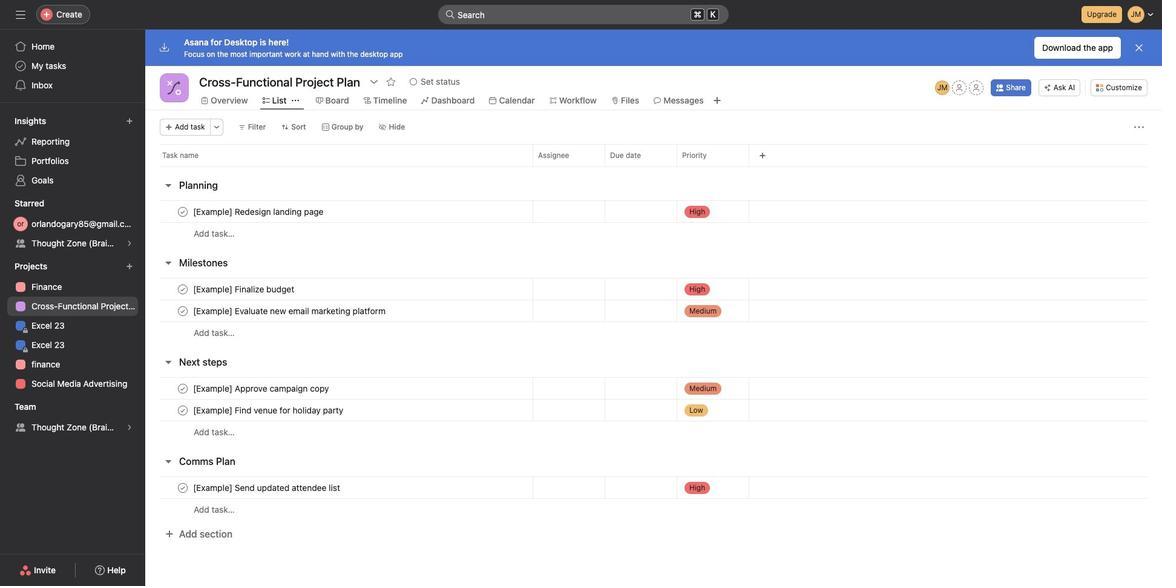 Task type: describe. For each thing, give the bounding box(es) containing it.
mark complete image for [example] find venue for holiday party cell
[[176, 403, 190, 418]]

task name text field for mark complete icon inside the [example] evaluate new email marketing platform cell
[[191, 305, 389, 317]]

[example] finalize budget cell
[[145, 278, 533, 300]]

insights element
[[0, 110, 145, 193]]

add to starred image
[[386, 77, 396, 87]]

show options image
[[369, 77, 379, 87]]

mark complete checkbox for task name text box in the [example] find venue for holiday party cell
[[176, 403, 190, 418]]

[example] evaluate new email marketing platform cell
[[145, 300, 533, 322]]

collapse task list for this group image for mark complete icon in the [example] finalize budget cell
[[164, 258, 173, 268]]

1 horizontal spatial more actions image
[[1135, 122, 1145, 132]]

mark complete image for [example] finalize budget cell
[[176, 282, 190, 296]]

new insights image
[[126, 117, 133, 125]]

header planning tree grid
[[145, 200, 1163, 245]]

mark complete checkbox for task name text field within [example] redesign landing page cell
[[176, 204, 190, 219]]

mark complete checkbox for task name text field in the the [example] evaluate new email marketing platform cell
[[176, 304, 190, 318]]

hide sidebar image
[[16, 10, 25, 19]]

collapse task list for this group image for mark complete image
[[164, 457, 173, 466]]

add field image
[[759, 152, 767, 159]]

[example] redesign landing page cell
[[145, 200, 533, 223]]

collapse task list for this group image for mark complete icon inside the [example] approve campaign copy cell
[[164, 357, 173, 367]]

mark complete checkbox for task name text box in the [example] approve campaign copy cell
[[176, 381, 190, 396]]

dismiss image
[[1135, 43, 1145, 53]]

header comms plan tree grid
[[145, 477, 1163, 521]]

Search tasks, projects, and more text field
[[438, 5, 729, 24]]

new project or portfolio image
[[126, 263, 133, 270]]

task name text field for mark complete image
[[191, 482, 344, 494]]

manage project members image
[[936, 81, 950, 95]]

projects element
[[0, 256, 145, 396]]



Task type: vqa. For each thing, say whether or not it's contained in the screenshot.
board image
no



Task type: locate. For each thing, give the bounding box(es) containing it.
mark complete checkbox inside the [example] evaluate new email marketing platform cell
[[176, 304, 190, 318]]

mark complete image inside [example] redesign landing page cell
[[176, 204, 190, 219]]

[example] send updated attendee list cell
[[145, 477, 533, 499]]

2 vertical spatial task name text field
[[191, 482, 344, 494]]

2 collapse task list for this group image from the top
[[164, 357, 173, 367]]

4 mark complete image from the top
[[176, 381, 190, 396]]

task name text field inside [example] find venue for holiday party cell
[[191, 404, 347, 416]]

mark complete image inside [example] finalize budget cell
[[176, 282, 190, 296]]

global element
[[0, 30, 145, 102]]

mark complete checkbox inside [example] find venue for holiday party cell
[[176, 403, 190, 418]]

3 task name text field from the top
[[191, 482, 344, 494]]

2 mark complete checkbox from the top
[[176, 282, 190, 296]]

collapse task list for this group image
[[164, 180, 173, 190]]

mark complete image
[[176, 204, 190, 219], [176, 282, 190, 296], [176, 304, 190, 318], [176, 381, 190, 396], [176, 403, 190, 418]]

mark complete checkbox for task name text box within the [example] finalize budget cell
[[176, 282, 190, 296]]

task name text field inside [example] finalize budget cell
[[191, 283, 298, 295]]

mark complete checkbox inside [example] send updated attendee list cell
[[176, 481, 190, 495]]

prominent image
[[446, 10, 455, 19]]

5 mark complete image from the top
[[176, 403, 190, 418]]

0 vertical spatial task name text field
[[191, 283, 298, 295]]

task name text field for mark complete icon inside [example] find venue for holiday party cell
[[191, 382, 333, 395]]

see details, thought zone (brainstorm space) image
[[126, 424, 133, 431]]

0 vertical spatial task name text field
[[191, 206, 327, 218]]

mark complete checkbox inside [example] redesign landing page cell
[[176, 204, 190, 219]]

None text field
[[196, 71, 363, 93]]

0 vertical spatial collapse task list for this group image
[[164, 258, 173, 268]]

1 vertical spatial task name text field
[[191, 382, 333, 395]]

2 mark complete image from the top
[[176, 282, 190, 296]]

Mark complete checkbox
[[176, 204, 190, 219], [176, 282, 190, 296], [176, 304, 190, 318], [176, 381, 190, 396], [176, 403, 190, 418], [176, 481, 190, 495]]

1 vertical spatial task name text field
[[191, 305, 389, 317]]

Task name text field
[[191, 283, 298, 295], [191, 382, 333, 395], [191, 404, 347, 416]]

line_and_symbols image
[[167, 81, 182, 95]]

task name text field for mark complete icon within the [example] redesign landing page cell
[[191, 206, 327, 218]]

mark complete checkbox inside [example] finalize budget cell
[[176, 282, 190, 296]]

[example] find venue for holiday party cell
[[145, 399, 533, 422]]

6 mark complete checkbox from the top
[[176, 481, 190, 495]]

5 mark complete checkbox from the top
[[176, 403, 190, 418]]

task name text field inside [example] redesign landing page cell
[[191, 206, 327, 218]]

1 task name text field from the top
[[191, 283, 298, 295]]

header next steps tree grid
[[145, 377, 1163, 443]]

mark complete checkbox for task name text field in [example] send updated attendee list cell
[[176, 481, 190, 495]]

mark complete image inside [example] approve campaign copy cell
[[176, 381, 190, 396]]

mark complete image for [example] approve campaign copy cell
[[176, 381, 190, 396]]

row
[[145, 144, 1163, 167], [160, 166, 1148, 167], [145, 200, 1163, 223], [145, 222, 1163, 245], [145, 278, 1163, 300], [145, 300, 1163, 322], [145, 322, 1163, 344], [145, 377, 1163, 400], [145, 399, 1163, 422], [145, 421, 1163, 443], [145, 477, 1163, 499], [145, 498, 1163, 521]]

task name text field for mark complete icon inside the [example] evaluate new email marketing platform cell
[[191, 283, 298, 295]]

task name text field inside the [example] evaluate new email marketing platform cell
[[191, 305, 389, 317]]

mark complete image
[[176, 481, 190, 495]]

mark complete image for [example] redesign landing page cell
[[176, 204, 190, 219]]

mark complete image for the [example] evaluate new email marketing platform cell
[[176, 304, 190, 318]]

1 mark complete image from the top
[[176, 204, 190, 219]]

see details, thought zone (brainstorm space) image
[[126, 240, 133, 247]]

mark complete image inside [example] find venue for holiday party cell
[[176, 403, 190, 418]]

task name text field inside [example] approve campaign copy cell
[[191, 382, 333, 395]]

3 mark complete image from the top
[[176, 304, 190, 318]]

tab actions image
[[292, 97, 299, 104]]

3 collapse task list for this group image from the top
[[164, 457, 173, 466]]

1 task name text field from the top
[[191, 206, 327, 218]]

2 vertical spatial task name text field
[[191, 404, 347, 416]]

1 vertical spatial collapse task list for this group image
[[164, 357, 173, 367]]

0 horizontal spatial more actions image
[[213, 124, 220, 131]]

header milestones tree grid
[[145, 278, 1163, 344]]

2 task name text field from the top
[[191, 382, 333, 395]]

3 task name text field from the top
[[191, 404, 347, 416]]

more actions image
[[1135, 122, 1145, 132], [213, 124, 220, 131]]

3 mark complete checkbox from the top
[[176, 304, 190, 318]]

1 collapse task list for this group image from the top
[[164, 258, 173, 268]]

Task name text field
[[191, 206, 327, 218], [191, 305, 389, 317], [191, 482, 344, 494]]

teams element
[[0, 396, 145, 440]]

None field
[[438, 5, 729, 24]]

mark complete checkbox inside [example] approve campaign copy cell
[[176, 381, 190, 396]]

task name text field inside [example] send updated attendee list cell
[[191, 482, 344, 494]]

add tab image
[[713, 96, 722, 105]]

4 mark complete checkbox from the top
[[176, 381, 190, 396]]

mark complete image inside the [example] evaluate new email marketing platform cell
[[176, 304, 190, 318]]

[example] approve campaign copy cell
[[145, 377, 533, 400]]

2 vertical spatial collapse task list for this group image
[[164, 457, 173, 466]]

collapse task list for this group image
[[164, 258, 173, 268], [164, 357, 173, 367], [164, 457, 173, 466]]

2 task name text field from the top
[[191, 305, 389, 317]]

1 mark complete checkbox from the top
[[176, 204, 190, 219]]

starred element
[[0, 193, 145, 256]]



